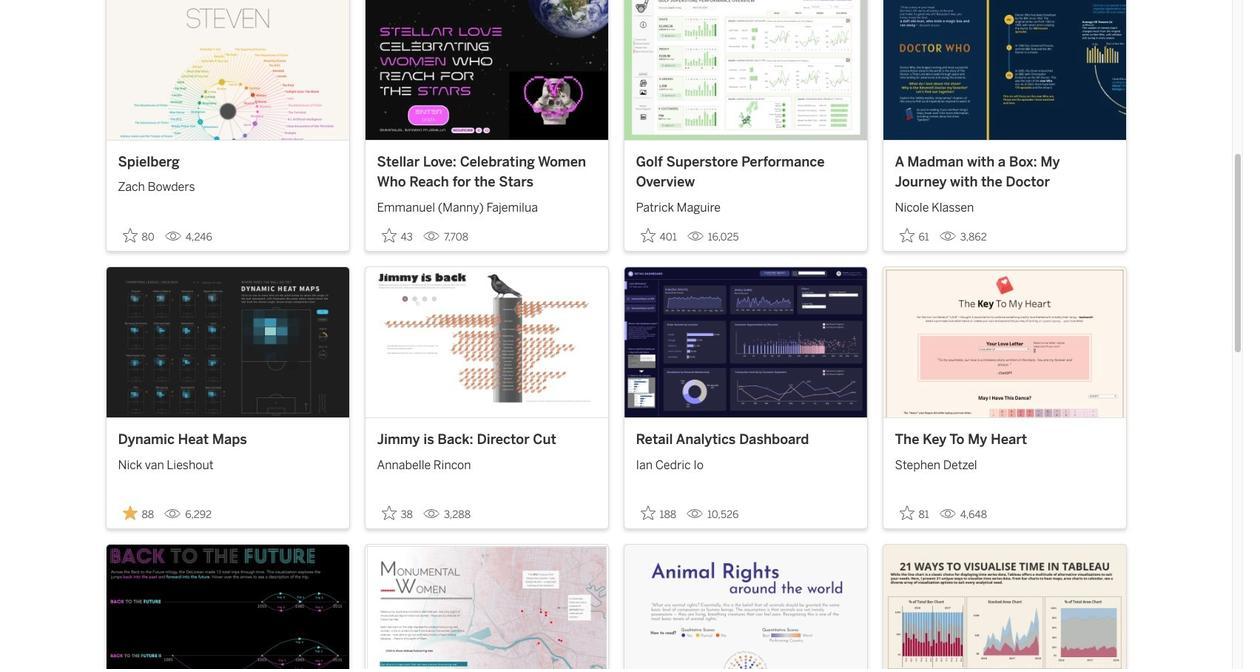 Task type: vqa. For each thing, say whether or not it's contained in the screenshot.
Add Favorite image to the left
yes



Task type: describe. For each thing, give the bounding box(es) containing it.
1 add favorite image from the left
[[382, 228, 396, 243]]

remove favorite image
[[123, 506, 137, 520]]



Task type: locate. For each thing, give the bounding box(es) containing it.
Remove Favorite button
[[118, 501, 159, 526]]

1 horizontal spatial add favorite image
[[900, 228, 915, 243]]

workbook thumbnail image
[[106, 0, 349, 140], [365, 0, 608, 140], [624, 0, 867, 140], [884, 0, 1126, 140], [106, 267, 349, 418], [365, 267, 608, 418], [624, 267, 867, 418], [884, 267, 1126, 418], [106, 545, 349, 669], [365, 545, 608, 669], [624, 545, 867, 669], [884, 545, 1126, 669]]

0 horizontal spatial add favorite image
[[382, 228, 396, 243]]

add favorite image
[[382, 228, 396, 243], [900, 228, 915, 243]]

Add Favorite button
[[118, 223, 159, 248], [377, 223, 417, 248], [636, 223, 682, 248], [895, 223, 934, 248], [377, 501, 417, 526], [636, 501, 681, 526], [895, 501, 934, 526]]

2 add favorite image from the left
[[900, 228, 915, 243]]

add favorite image
[[123, 228, 137, 243], [641, 228, 656, 243], [382, 506, 396, 520], [641, 506, 656, 520], [900, 506, 915, 520]]



